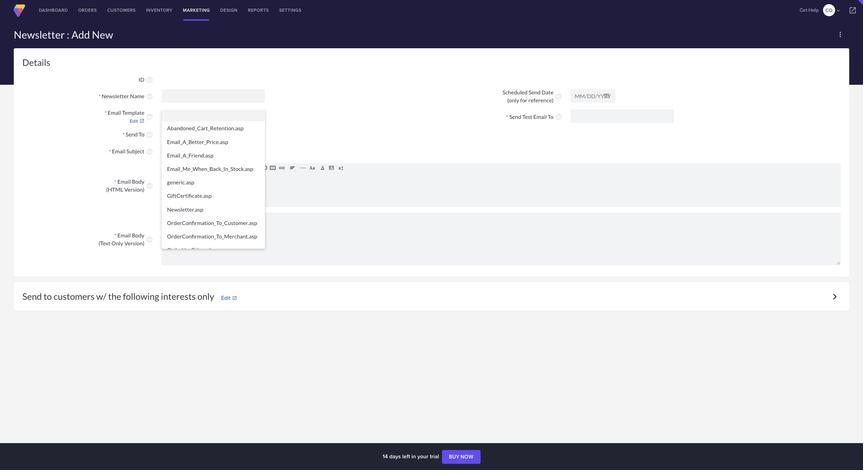 Task type: locate. For each thing, give the bounding box(es) containing it.
0 horizontal spatial to
[[139, 131, 144, 138]]

email
[[108, 109, 121, 116], [533, 113, 547, 120], [112, 148, 125, 155], [117, 178, 131, 185], [117, 232, 131, 239]]

1 horizontal spatial edit link
[[221, 294, 244, 302]]

help
[[809, 7, 819, 13]]

left
[[402, 452, 410, 460]]

1 vertical spatial body
[[132, 232, 144, 239]]

email right test at top right
[[533, 113, 547, 120]]

email left subject
[[112, 148, 125, 155]]

email inside * send test email to help_outline
[[533, 113, 547, 120]]

version)
[[124, 186, 144, 192], [124, 240, 144, 246]]

body
[[132, 178, 144, 185], [132, 232, 144, 239]]

date
[[542, 89, 554, 96]]

id
[[139, 76, 144, 83]]

1 horizontal spatial to
[[548, 113, 554, 120]]

1 vertical spatial to
[[139, 131, 144, 138]]

body inside * email body (html version) help_outline
[[132, 178, 144, 185]]

send inside * send to help_outline
[[126, 131, 138, 138]]

email for help_outline
[[112, 148, 125, 155]]

to down reference)
[[548, 113, 554, 120]]

14 days left in your trial
[[383, 452, 441, 460]]

details
[[22, 57, 50, 68]]

* for * send test email to help_outline
[[506, 114, 508, 120]]

get help
[[800, 7, 819, 13]]

:
[[67, 28, 69, 41]]

email inside * email body (html version) help_outline
[[117, 178, 131, 185]]

abandoned_cart_retention.asp
[[167, 125, 244, 131]]

None text field
[[571, 110, 674, 123]]

email up only
[[117, 232, 131, 239]]

email up '(html'
[[117, 178, 131, 185]]

name
[[130, 93, 144, 99]]

help_outline right test at top right
[[555, 113, 562, 120]]

to
[[548, 113, 554, 120], [139, 131, 144, 138]]

settings
[[279, 7, 302, 13]]

edit right the only
[[221, 294, 230, 302]]

help_outline right only
[[146, 236, 153, 243]]

None text field
[[162, 89, 265, 103], [162, 213, 841, 265], [162, 89, 265, 103], [162, 213, 841, 265]]

reference)
[[529, 97, 554, 103]]

1 vertical spatial edit
[[221, 294, 230, 302]]

1 vertical spatial newsletter
[[102, 93, 129, 99]]

orderhasshipped.asp
[[167, 246, 220, 253]]

reports
[[248, 7, 269, 13]]

help_outline inside * email subject help_outline
[[146, 148, 153, 155]]

help_outline right subject
[[146, 148, 153, 155]]

help_outline right the date
[[555, 93, 562, 100]]

0 vertical spatial version)
[[124, 186, 144, 192]]

send inside * send test email to help_outline
[[509, 113, 521, 120]]

send for (only
[[529, 89, 541, 96]]

2 body from the top
[[132, 232, 144, 239]]

days
[[389, 452, 401, 460]]

following
[[123, 291, 159, 302]]

edit down template
[[130, 118, 138, 125]]

send
[[529, 89, 541, 96], [509, 113, 521, 120], [126, 131, 138, 138], [22, 291, 42, 302]]

dashboard link
[[34, 0, 73, 21]]

0 vertical spatial body
[[132, 178, 144, 185]]

to up subject
[[139, 131, 144, 138]]

send up reference)
[[529, 89, 541, 96]]

template
[[122, 109, 144, 116]]

* for * email subject help_outline
[[109, 149, 111, 155]]

help_outline right id
[[146, 76, 153, 83]]


[[835, 8, 841, 14]]

1 horizontal spatial edit
[[221, 294, 230, 302]]

test
[[522, 113, 532, 120]]

email inside * email body (text only version) help_outline
[[117, 232, 131, 239]]

add
[[71, 28, 90, 41]]

help_outline inside * send to help_outline
[[146, 131, 153, 138]]

email_a_friend.asp
[[167, 152, 214, 158]]

1 vertical spatial edit link
[[221, 294, 244, 302]]

1 body from the top
[[132, 178, 144, 185]]

0 horizontal spatial edit
[[130, 118, 138, 125]]

0 vertical spatial edit link
[[22, 118, 144, 125]]

1 vertical spatial version)
[[124, 240, 144, 246]]

0 horizontal spatial edit link
[[22, 118, 144, 125]]

* newsletter name help_outline
[[99, 93, 153, 100]]

to inside * send test email to help_outline
[[548, 113, 554, 120]]

for
[[520, 97, 527, 103]]

* for * email body (html version) help_outline
[[114, 179, 116, 185]]

1 horizontal spatial newsletter
[[102, 93, 129, 99]]

get
[[800, 7, 808, 13]]

* inside * email body (text only version) help_outline
[[114, 233, 116, 239]]

in
[[412, 452, 416, 460]]

* inside * email body (html version) help_outline
[[114, 179, 116, 185]]

newsletter left name
[[102, 93, 129, 99]]

2 version) from the top
[[124, 240, 144, 246]]

generic.asp
[[167, 179, 194, 185]]

edit link
[[22, 118, 144, 125], [221, 294, 244, 302]]

edit
[[130, 118, 138, 125], [221, 294, 230, 302]]

newsletter down dashboard link
[[14, 28, 65, 41]]

buy
[[449, 454, 459, 460]]

edit inside "* email template edit"
[[130, 118, 138, 125]]

* send test email to help_outline
[[506, 113, 562, 120]]

help_outline right name
[[146, 93, 153, 100]]

0 vertical spatial edit
[[130, 118, 138, 125]]

help_outline left generic.asp
[[146, 182, 153, 189]]

help_outline inside * newsletter name help_outline
[[146, 93, 153, 100]]

your
[[417, 452, 428, 460]]

email inside * email subject help_outline
[[112, 148, 125, 155]]

email inside "* email template edit"
[[108, 109, 121, 116]]

* inside * email subject help_outline
[[109, 149, 111, 155]]

send left test at top right
[[509, 113, 521, 120]]

help_outline right template
[[146, 113, 153, 120]]

email left template
[[108, 109, 121, 116]]

scheduled send date (only for reference) help_outline
[[503, 89, 562, 103]]

0 vertical spatial to
[[548, 113, 554, 120]]

customers
[[54, 291, 95, 302]]

0 vertical spatial newsletter
[[14, 28, 65, 41]]

* for * newsletter name help_outline
[[99, 94, 101, 99]]

help_outline inside * email body (html version) help_outline
[[146, 182, 153, 189]]

design
[[220, 7, 238, 13]]

version) right only
[[124, 240, 144, 246]]

* inside * newsletter name help_outline
[[99, 94, 101, 99]]

orderconfirmation_to_customer.asp
[[167, 219, 257, 226]]

version) right '(html'
[[124, 186, 144, 192]]

*
[[99, 94, 101, 99], [105, 110, 107, 116], [506, 114, 508, 120], [123, 132, 125, 138], [109, 149, 111, 155], [114, 179, 116, 185], [114, 233, 116, 239]]

body for help_outline
[[132, 178, 144, 185]]

newsletter
[[14, 28, 65, 41], [102, 93, 129, 99]]


[[849, 6, 857, 14]]

help_outline
[[146, 76, 153, 83], [146, 93, 153, 100], [555, 93, 562, 100], [146, 113, 153, 120], [555, 113, 562, 120], [146, 131, 153, 138], [146, 148, 153, 155], [146, 182, 153, 189], [146, 236, 153, 243]]

* inside "* email template edit"
[[105, 110, 107, 116]]

send inside scheduled send date (only for reference) help_outline
[[529, 89, 541, 96]]

giftcertificate.asp
[[167, 192, 212, 199]]

send up * email subject help_outline
[[126, 131, 138, 138]]

1 version) from the top
[[124, 186, 144, 192]]

body inside * email body (text only version) help_outline
[[132, 232, 144, 239]]

* inside * send test email to help_outline
[[506, 114, 508, 120]]

* inside * send to help_outline
[[123, 132, 125, 138]]

help_outline up * email subject help_outline
[[146, 131, 153, 138]]

email for (text
[[117, 232, 131, 239]]

 link
[[843, 0, 863, 21]]



Task type: vqa. For each thing, say whether or not it's contained in the screenshot.
Page for 94
no



Task type: describe. For each thing, give the bounding box(es) containing it.
email_a_better_price.asp
[[167, 138, 228, 145]]

* for * email template edit
[[105, 110, 107, 116]]

MM/DD/YYYY text field
[[571, 89, 616, 103]]

* email subject help_outline
[[109, 148, 153, 155]]

to inside * send to help_outline
[[139, 131, 144, 138]]

(only
[[507, 97, 519, 103]]

only
[[112, 240, 123, 246]]

help_outline inside scheduled send date (only for reference) help_outline
[[555, 93, 562, 100]]

dashboard
[[39, 7, 68, 13]]

trial
[[430, 452, 439, 460]]

* email body (html version) help_outline
[[106, 178, 153, 192]]

* email template edit
[[105, 109, 144, 125]]

send left to
[[22, 291, 42, 302]]

co 
[[826, 7, 841, 14]]

interests
[[161, 291, 196, 302]]

newsletter inside * newsletter name help_outline
[[102, 93, 129, 99]]

body for version)
[[132, 232, 144, 239]]

version) inside * email body (html version) help_outline
[[124, 186, 144, 192]]

the
[[108, 291, 121, 302]]

orderconfirmation_to_merchant.asp
[[167, 233, 257, 239]]

email for (html
[[117, 178, 131, 185]]

14
[[383, 452, 388, 460]]

co
[[826, 7, 833, 13]]

send for email
[[509, 113, 521, 120]]

scheduled
[[503, 89, 528, 96]]

help_outline inside the 'id help_outline'
[[146, 76, 153, 83]]

only
[[197, 291, 214, 302]]

customers
[[107, 7, 136, 13]]

edit link for expand_more
[[221, 294, 244, 302]]

(text
[[99, 240, 110, 246]]

now
[[461, 454, 474, 460]]

marketing
[[183, 7, 210, 13]]

orders
[[78, 7, 97, 13]]

id help_outline
[[139, 76, 153, 83]]

edit link for *
[[22, 118, 144, 125]]

email_me_when_back_in_stock.asp
[[167, 165, 253, 172]]

* send to help_outline
[[123, 131, 153, 138]]

version) inside * email body (text only version) help_outline
[[124, 240, 144, 246]]

new
[[92, 28, 113, 41]]

newsletter : add new
[[14, 28, 113, 41]]

0 horizontal spatial newsletter
[[14, 28, 65, 41]]

help_outline inside * email body (text only version) help_outline
[[146, 236, 153, 243]]

expand_more
[[829, 291, 841, 303]]

buy now link
[[442, 450, 481, 464]]

more_vert
[[836, 30, 845, 39]]

w/
[[96, 291, 106, 302]]

subject
[[126, 148, 144, 155]]

* for * send to help_outline
[[123, 132, 125, 138]]

email for edit
[[108, 109, 121, 116]]

send for help_outline
[[126, 131, 138, 138]]

(html
[[106, 186, 123, 192]]

* email body (text only version) help_outline
[[99, 232, 153, 246]]

buy now
[[449, 454, 474, 460]]

help_outline inside * send test email to help_outline
[[555, 113, 562, 120]]

more_vert button
[[834, 28, 847, 41]]

newsletter.asp
[[167, 206, 203, 212]]

send to customers w/ the following interests only
[[22, 291, 216, 302]]

* for * email body (text only version) help_outline
[[114, 233, 116, 239]]

inventory
[[146, 7, 173, 13]]

to
[[44, 291, 52, 302]]



